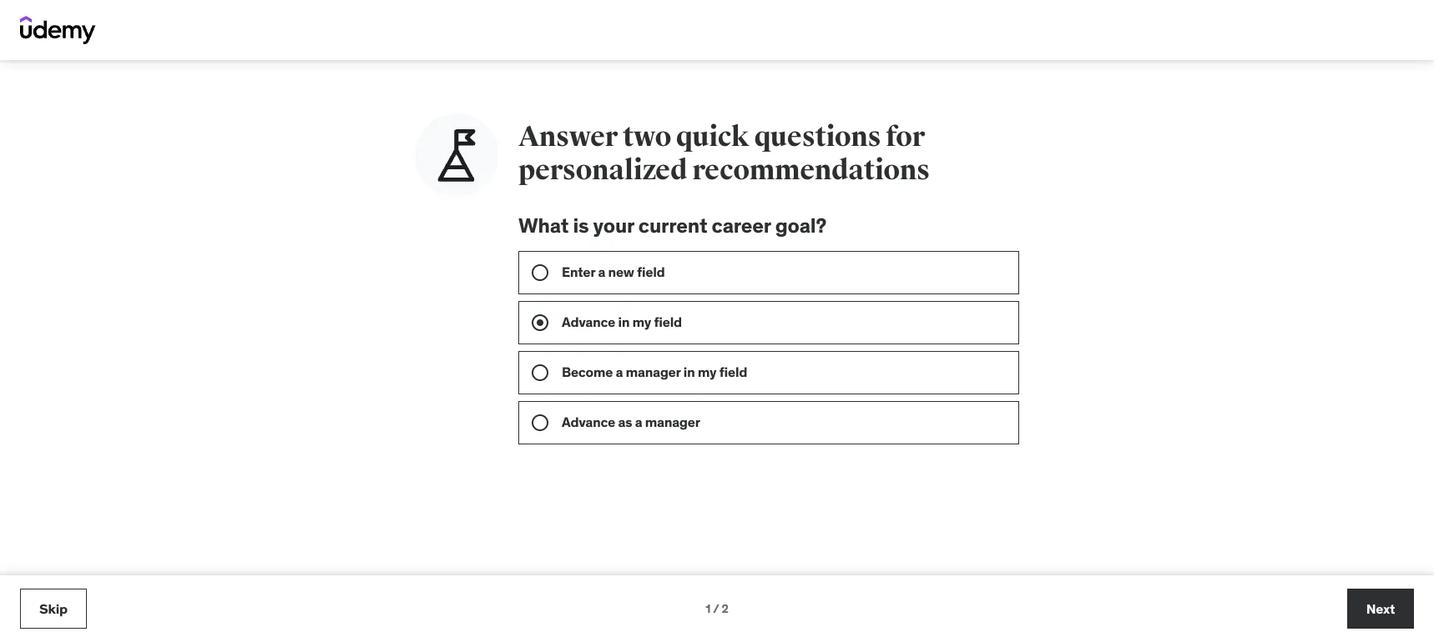 Task type: vqa. For each thing, say whether or not it's contained in the screenshot.
bottom Enterprise
no



Task type: describe. For each thing, give the bounding box(es) containing it.
/
[[713, 602, 719, 617]]

goal?
[[775, 213, 827, 238]]

next button
[[1348, 590, 1415, 630]]

1 vertical spatial manager
[[645, 414, 700, 431]]

2 vertical spatial field
[[720, 364, 748, 381]]

0 vertical spatial my
[[633, 314, 651, 331]]

advance in my field
[[562, 314, 682, 331]]

skip
[[39, 601, 68, 618]]

become
[[562, 364, 613, 381]]

what is your current career goal?
[[519, 213, 827, 238]]

2 horizontal spatial a
[[635, 414, 642, 431]]

answer
[[519, 119, 618, 154]]

field for advance in my field
[[654, 314, 682, 331]]

two
[[623, 119, 671, 154]]

a for become
[[616, 364, 623, 381]]

for
[[886, 119, 925, 154]]

2
[[722, 602, 729, 617]]

is
[[573, 213, 589, 238]]

career
[[712, 213, 771, 238]]

what
[[519, 213, 569, 238]]

next
[[1367, 601, 1396, 618]]

a for enter
[[598, 264, 606, 281]]

advance for advance as a manager
[[562, 414, 616, 431]]



Task type: locate. For each thing, give the bounding box(es) containing it.
become a manager in my field
[[562, 364, 748, 381]]

advance
[[562, 314, 616, 331], [562, 414, 616, 431]]

1 vertical spatial field
[[654, 314, 682, 331]]

current
[[639, 213, 708, 238]]

a right become on the left bottom
[[616, 364, 623, 381]]

0 vertical spatial manager
[[626, 364, 681, 381]]

1 vertical spatial my
[[698, 364, 717, 381]]

0 vertical spatial field
[[637, 264, 665, 281]]

0 horizontal spatial a
[[598, 264, 606, 281]]

answer two quick questions for personalized recommendations
[[519, 119, 930, 187]]

skip link
[[20, 590, 87, 630]]

enter a new field
[[562, 264, 665, 281]]

in up advance as a manager
[[684, 364, 695, 381]]

as
[[618, 414, 632, 431]]

new
[[608, 264, 634, 281]]

enter
[[562, 264, 595, 281]]

your
[[593, 213, 634, 238]]

0 vertical spatial a
[[598, 264, 606, 281]]

my
[[633, 314, 651, 331], [698, 364, 717, 381]]

recommendations
[[692, 153, 930, 187]]

0 vertical spatial in
[[618, 314, 630, 331]]

udemy image
[[20, 16, 96, 44]]

personalized
[[519, 153, 688, 187]]

questions
[[754, 119, 881, 154]]

advance for advance in my field
[[562, 314, 616, 331]]

1 horizontal spatial in
[[684, 364, 695, 381]]

manager
[[626, 364, 681, 381], [645, 414, 700, 431]]

0 horizontal spatial in
[[618, 314, 630, 331]]

1 vertical spatial in
[[684, 364, 695, 381]]

a left "new"
[[598, 264, 606, 281]]

manager right 'as' on the bottom left of the page
[[645, 414, 700, 431]]

advance up become on the left bottom
[[562, 314, 616, 331]]

manager up advance as a manager
[[626, 364, 681, 381]]

1
[[706, 602, 711, 617]]

1 horizontal spatial my
[[698, 364, 717, 381]]

advance as a manager
[[562, 414, 700, 431]]

1 vertical spatial advance
[[562, 414, 616, 431]]

1 vertical spatial a
[[616, 364, 623, 381]]

0 vertical spatial advance
[[562, 314, 616, 331]]

1 / 2
[[706, 602, 729, 617]]

0 horizontal spatial my
[[633, 314, 651, 331]]

1 advance from the top
[[562, 314, 616, 331]]

a right 'as' on the bottom left of the page
[[635, 414, 642, 431]]

advance left 'as' on the bottom left of the page
[[562, 414, 616, 431]]

in
[[618, 314, 630, 331], [684, 364, 695, 381]]

quick
[[676, 119, 749, 154]]

2 vertical spatial a
[[635, 414, 642, 431]]

field for enter a new field
[[637, 264, 665, 281]]

a
[[598, 264, 606, 281], [616, 364, 623, 381], [635, 414, 642, 431]]

1 horizontal spatial a
[[616, 364, 623, 381]]

field
[[637, 264, 665, 281], [654, 314, 682, 331], [720, 364, 748, 381]]

in down "new"
[[618, 314, 630, 331]]

2 advance from the top
[[562, 414, 616, 431]]



